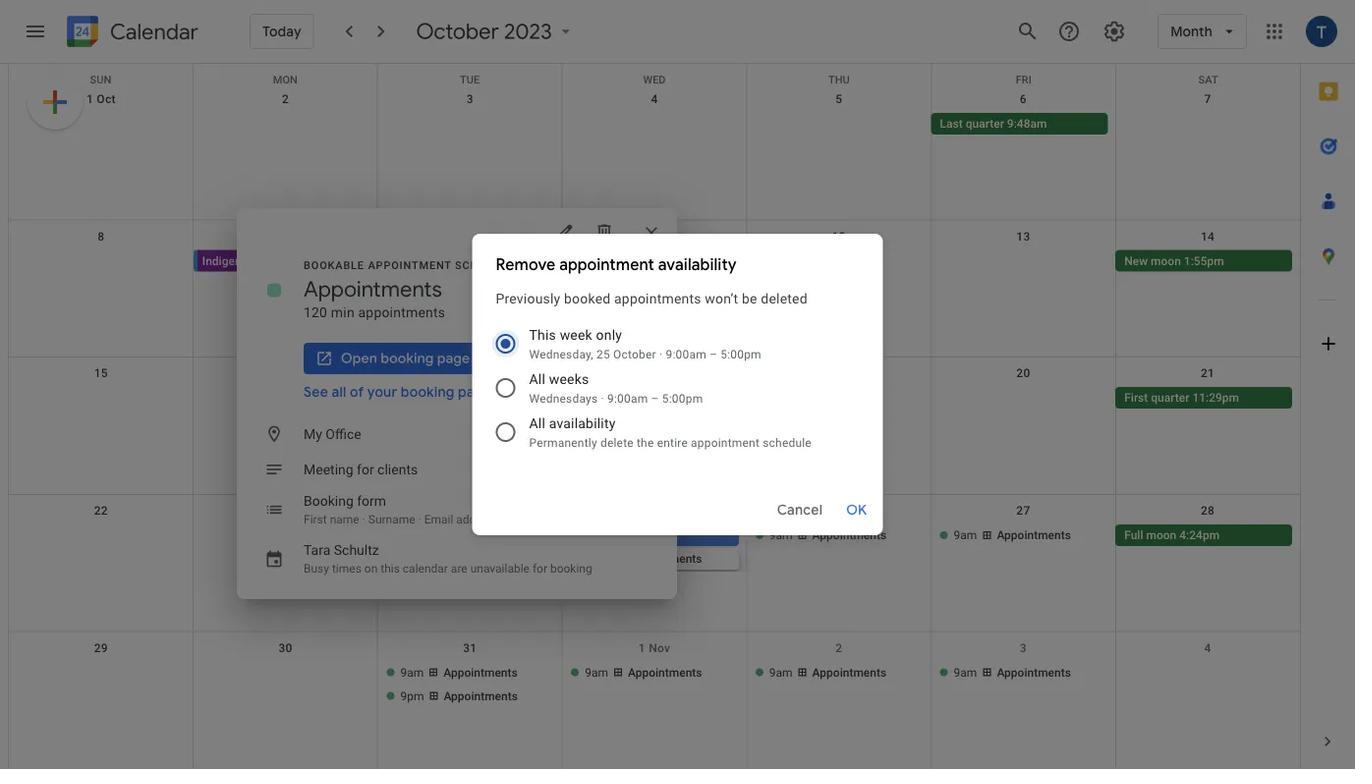Task type: describe. For each thing, give the bounding box(es) containing it.
appointment for remove
[[560, 255, 655, 275]]

see all of your booking pages
[[304, 383, 498, 401]]

calendar element
[[63, 12, 198, 55]]

remove appointment availability heading
[[496, 254, 860, 277]]

15
[[94, 367, 108, 381]]

appointments for booked
[[614, 291, 702, 307]]

form
[[357, 493, 386, 509]]

thu
[[829, 74, 850, 86]]

0 vertical spatial 3
[[467, 92, 474, 106]]

· left phone
[[501, 513, 505, 527]]

booked
[[564, 291, 611, 307]]

today button
[[250, 14, 314, 49]]

file rfp button
[[563, 525, 739, 546]]

my office
[[304, 426, 361, 442]]

october 2023
[[417, 18, 552, 45]]

phone
[[507, 513, 541, 527]]

26
[[832, 504, 846, 518]]

new
[[1125, 254, 1148, 268]]

open
[[341, 350, 378, 368]]

appointments inside cell
[[628, 552, 702, 566]]

see all of your booking pages link
[[304, 383, 498, 401]]

23
[[279, 504, 293, 518]]

tara schultz busy times on this calendar are unavailable for booking
[[304, 542, 593, 576]]

remove
[[496, 255, 556, 275]]

0 vertical spatial booking
[[381, 350, 434, 368]]

9:00am inside 'all weeks wednesdays · 9:00am – 5:00pm'
[[608, 392, 648, 406]]

· inside 'all weeks wednesdays · 9:00am – 5:00pm'
[[601, 392, 604, 406]]

5:00pm inside 'all weeks wednesdays · 9:00am – 5:00pm'
[[662, 392, 703, 406]]

6am bday
[[401, 254, 454, 268]]

permanently
[[529, 437, 598, 450]]

ok button
[[839, 493, 875, 528]]

moon for new
[[1151, 254, 1182, 268]]

0 vertical spatial schedule
[[455, 259, 515, 271]]

sat
[[1199, 74, 1219, 86]]

0 vertical spatial for
[[357, 462, 374, 478]]

first inside booking form first name · surname · email address · phone number
[[304, 513, 327, 527]]

nov
[[649, 641, 671, 655]]

appointment inside all availability permanently delete the entire appointment schedule
[[691, 437, 760, 450]]

file rfp
[[589, 529, 632, 543]]

calendar heading
[[106, 18, 198, 46]]

the
[[637, 437, 654, 450]]

fri
[[1016, 74, 1032, 86]]

remove appointment availability
[[496, 255, 737, 275]]

previously
[[496, 291, 561, 307]]

this
[[381, 562, 400, 576]]

first inside button
[[1125, 391, 1149, 405]]

last
[[940, 117, 963, 131]]

row containing sun
[[9, 64, 1301, 86]]

bookable
[[304, 259, 365, 271]]

27
[[1017, 504, 1031, 518]]

row containing 24
[[9, 495, 1301, 633]]

11
[[648, 230, 662, 243]]

booking inside 'tara schultz busy times on this calendar are unavailable for booking'
[[551, 562, 593, 576]]

5
[[836, 92, 843, 106]]

appointments for min
[[358, 304, 445, 321]]

are
[[451, 562, 468, 576]]

previously booked appointments won't be deleted
[[496, 291, 808, 307]]

all
[[332, 383, 347, 401]]

1 vertical spatial booking
[[401, 383, 455, 401]]

tara
[[304, 542, 331, 558]]

oct
[[97, 92, 116, 106]]

12
[[832, 230, 846, 243]]

row containing 15
[[9, 358, 1301, 495]]

full moon 4:24pm
[[1125, 529, 1220, 543]]

1 for 1 nov
[[639, 641, 646, 655]]

won't
[[705, 291, 739, 307]]

· left email
[[418, 513, 421, 527]]

open booking page
[[341, 350, 470, 368]]

all availability permanently delete the entire appointment schedule
[[529, 415, 812, 450]]

4:24pm
[[1180, 529, 1220, 543]]

address
[[456, 513, 499, 527]]

wednesday,
[[529, 348, 594, 362]]

cell containing file rfp
[[562, 525, 747, 572]]

quarter for 11:29pm
[[1152, 391, 1190, 405]]

21
[[1201, 367, 1215, 381]]

bday
[[428, 254, 454, 268]]

indigenous
[[202, 254, 261, 268]]

120 min appointments
[[304, 304, 445, 321]]

9:48am
[[1008, 117, 1047, 131]]

delete appointment schedule image
[[595, 222, 614, 242]]

29
[[94, 641, 108, 655]]

cancel button
[[769, 493, 831, 528]]

booking form first name · surname · email address · phone number
[[304, 493, 584, 527]]

row containing 8
[[9, 221, 1301, 358]]

delete
[[601, 437, 634, 450]]

20
[[1017, 367, 1031, 381]]

wed
[[643, 74, 666, 86]]

grid containing 1 oct
[[8, 64, 1301, 770]]

pages
[[458, 383, 498, 401]]

mon
[[273, 74, 298, 86]]

october 2023 button
[[409, 18, 584, 45]]

of
[[350, 383, 364, 401]]

week
[[560, 327, 593, 343]]

2023
[[504, 18, 552, 45]]

row containing 1 oct
[[9, 84, 1301, 221]]

rfp
[[611, 529, 632, 543]]

number
[[544, 513, 584, 527]]

deleted
[[761, 291, 808, 307]]



Task type: vqa. For each thing, say whether or not it's contained in the screenshot.
topmost 9:00am
yes



Task type: locate. For each thing, give the bounding box(es) containing it.
1 horizontal spatial schedule
[[763, 437, 812, 450]]

schedule inside all availability permanently delete the entire appointment schedule
[[763, 437, 812, 450]]

1 vertical spatial 1
[[639, 641, 646, 655]]

9pm
[[401, 552, 424, 566], [401, 690, 424, 703]]

availability up won't
[[658, 255, 737, 275]]

all weeks wednesdays · 9:00am – 5:00pm
[[529, 371, 703, 406]]

grid
[[8, 64, 1301, 770]]

0 horizontal spatial 2
[[282, 92, 289, 106]]

booking up see all of your booking pages link
[[381, 350, 434, 368]]

1 horizontal spatial 2
[[836, 641, 843, 655]]

availability
[[658, 255, 737, 275], [549, 415, 616, 432]]

7
[[1205, 92, 1212, 106]]

october up "tue"
[[417, 18, 499, 45]]

1 for 1 oct
[[86, 92, 93, 106]]

0 horizontal spatial appointment
[[368, 259, 452, 271]]

1 vertical spatial moon
[[1147, 529, 1177, 543]]

today
[[263, 23, 302, 40]]

be
[[742, 291, 758, 307]]

· right "name"
[[362, 513, 366, 527]]

only
[[596, 327, 622, 343]]

1 vertical spatial 9:00am
[[608, 392, 648, 406]]

– up all availability permanently delete the entire appointment schedule
[[651, 392, 659, 406]]

appointments heading
[[304, 275, 442, 303]]

ok
[[847, 501, 868, 519]]

1 vertical spatial quarter
[[1152, 391, 1190, 405]]

1 vertical spatial 4
[[1205, 641, 1212, 655]]

6am
[[401, 254, 424, 268]]

2 row from the top
[[9, 84, 1301, 221]]

– down won't
[[710, 348, 718, 362]]

moon inside button
[[1151, 254, 1182, 268]]

appointments down the appointments heading on the left of page
[[358, 304, 445, 321]]

tab list
[[1302, 64, 1356, 715]]

october
[[417, 18, 499, 45], [614, 348, 657, 362]]

1 row from the top
[[9, 64, 1301, 86]]

appointments down remove appointment availability heading
[[614, 291, 702, 307]]

1 horizontal spatial first
[[1125, 391, 1149, 405]]

2 horizontal spatial appointment
[[691, 437, 760, 450]]

moon right 'new'
[[1151, 254, 1182, 268]]

all for all weeks
[[529, 371, 546, 387]]

sun
[[90, 74, 111, 86]]

quarter right last
[[966, 117, 1005, 131]]

for
[[357, 462, 374, 478], [533, 562, 548, 576]]

quarter inside button
[[1152, 391, 1190, 405]]

booking down file in the left of the page
[[551, 562, 593, 576]]

appointments
[[304, 275, 442, 303], [444, 529, 518, 543], [813, 529, 887, 543], [997, 529, 1072, 543], [444, 552, 518, 566], [628, 552, 702, 566], [444, 666, 518, 680], [628, 666, 702, 680], [813, 666, 887, 680], [997, 666, 1072, 680], [444, 690, 518, 703]]

0 horizontal spatial 4
[[651, 92, 658, 106]]

·
[[660, 348, 663, 362], [601, 392, 604, 406], [362, 513, 366, 527], [418, 513, 421, 527], [501, 513, 505, 527]]

1 horizontal spatial 1
[[639, 641, 646, 655]]

1 vertical spatial –
[[651, 392, 659, 406]]

option group
[[492, 324, 860, 477]]

0 horizontal spatial –
[[651, 392, 659, 406]]

2 vertical spatial booking
[[551, 562, 593, 576]]

booking
[[304, 493, 354, 509]]

first down booking
[[304, 513, 327, 527]]

1 vertical spatial 9pm
[[401, 690, 424, 703]]

times
[[332, 562, 362, 576]]

appointments inside "remove appointment availability" dialog
[[614, 291, 702, 307]]

5 row from the top
[[9, 495, 1301, 633]]

28
[[1201, 504, 1215, 518]]

quarter left 11:29pm
[[1152, 391, 1190, 405]]

1 horizontal spatial 3
[[1020, 641, 1027, 655]]

first quarter 11:29pm button
[[1116, 388, 1293, 409]]

all for all availability
[[529, 415, 546, 432]]

1 horizontal spatial appointments
[[614, 291, 702, 307]]

0 vertical spatial 5:00pm
[[721, 348, 762, 362]]

0 horizontal spatial 9:00am
[[608, 392, 648, 406]]

remove appointment availability dialog
[[472, 234, 883, 536]]

0 horizontal spatial availability
[[549, 415, 616, 432]]

quarter for 9:48am
[[966, 117, 1005, 131]]

0 horizontal spatial 5:00pm
[[662, 392, 703, 406]]

1 horizontal spatial quarter
[[1152, 391, 1190, 405]]

5:00pm up all availability permanently delete the entire appointment schedule
[[662, 392, 703, 406]]

· right wednesdays
[[601, 392, 604, 406]]

1 left nov
[[639, 641, 646, 655]]

1 all from the top
[[529, 371, 546, 387]]

1 horizontal spatial october
[[614, 348, 657, 362]]

moon inside 'button'
[[1147, 529, 1177, 543]]

0 horizontal spatial schedule
[[455, 259, 515, 271]]

this
[[529, 327, 556, 343]]

0 horizontal spatial for
[[357, 462, 374, 478]]

9am inside cell
[[585, 552, 609, 566]]

meeting
[[304, 462, 354, 478]]

surname
[[368, 513, 415, 527]]

appointment down delete appointment schedule 'image'
[[560, 255, 655, 275]]

calendar
[[403, 562, 448, 576]]

this week only wednesday, 25 october · 9:00am – 5:00pm
[[529, 327, 762, 362]]

1 9pm from the top
[[401, 552, 424, 566]]

120
[[304, 304, 328, 321]]

wednesdays
[[529, 392, 598, 406]]

· up 'all weeks wednesdays · 9:00am – 5:00pm'
[[660, 348, 663, 362]]

my
[[304, 426, 322, 442]]

0 vertical spatial all
[[529, 371, 546, 387]]

first
[[1125, 391, 1149, 405], [304, 513, 327, 527]]

2 all from the top
[[529, 415, 546, 432]]

1 vertical spatial for
[[533, 562, 548, 576]]

for inside 'tara schultz busy times on this calendar are unavailable for booking'
[[533, 562, 548, 576]]

moon right full
[[1147, 529, 1177, 543]]

0 horizontal spatial october
[[417, 18, 499, 45]]

1 horizontal spatial 9:00am
[[666, 348, 707, 362]]

for right unavailable
[[533, 562, 548, 576]]

1 horizontal spatial 5:00pm
[[721, 348, 762, 362]]

schedule
[[455, 259, 515, 271], [763, 437, 812, 450]]

row containing 29
[[9, 633, 1301, 770]]

10
[[463, 230, 477, 243]]

1 left oct
[[86, 92, 93, 106]]

9:00am
[[666, 348, 707, 362], [608, 392, 648, 406]]

calendar
[[110, 18, 198, 46]]

30
[[279, 641, 293, 655]]

31
[[463, 641, 477, 655]]

all inside 'all weeks wednesdays · 9:00am – 5:00pm'
[[529, 371, 546, 387]]

peoples'
[[264, 254, 308, 268]]

4 row from the top
[[9, 358, 1301, 495]]

availability up permanently
[[549, 415, 616, 432]]

– inside 'all weeks wednesdays · 9:00am – 5:00pm'
[[651, 392, 659, 406]]

3 row from the top
[[9, 221, 1301, 358]]

availability inside remove appointment availability heading
[[658, 255, 737, 275]]

2
[[282, 92, 289, 106], [836, 641, 843, 655]]

on
[[365, 562, 378, 576]]

schedule up cancel
[[763, 437, 812, 450]]

busy
[[304, 562, 329, 576]]

full moon 4:24pm button
[[1116, 525, 1293, 546]]

bookable appointment schedule
[[304, 259, 515, 271]]

0 vertical spatial moon
[[1151, 254, 1182, 268]]

for up form
[[357, 462, 374, 478]]

schedule down 10
[[455, 259, 515, 271]]

1 vertical spatial 3
[[1020, 641, 1027, 655]]

0 vertical spatial 9pm
[[401, 552, 424, 566]]

new moon 1:55pm
[[1125, 254, 1225, 268]]

last quarter 9:48am
[[940, 117, 1047, 131]]

1 horizontal spatial –
[[710, 348, 718, 362]]

5:00pm
[[721, 348, 762, 362], [662, 392, 703, 406]]

unavailable
[[471, 562, 530, 576]]

0 horizontal spatial first
[[304, 513, 327, 527]]

tue
[[460, 74, 480, 86]]

share
[[531, 350, 568, 368]]

1
[[86, 92, 93, 106], [639, 641, 646, 655]]

quarter inside button
[[966, 117, 1005, 131]]

24
[[463, 504, 477, 517]]

last quarter 9:48am button
[[932, 113, 1108, 135]]

october right 25
[[614, 348, 657, 362]]

5:00pm inside this week only wednesday, 25 october · 9:00am – 5:00pm
[[721, 348, 762, 362]]

appointment inside heading
[[560, 255, 655, 275]]

1 vertical spatial first
[[304, 513, 327, 527]]

appointment up the appointments heading on the left of page
[[368, 259, 452, 271]]

all up permanently
[[529, 415, 546, 432]]

all down the share
[[529, 371, 546, 387]]

entire
[[657, 437, 688, 450]]

schultz
[[334, 542, 379, 558]]

file
[[589, 529, 608, 543]]

1 vertical spatial availability
[[549, 415, 616, 432]]

1 horizontal spatial availability
[[658, 255, 737, 275]]

full
[[1125, 529, 1144, 543]]

6 row from the top
[[9, 633, 1301, 770]]

0 horizontal spatial 1
[[86, 92, 93, 106]]

1 oct
[[86, 92, 116, 106]]

1 vertical spatial schedule
[[763, 437, 812, 450]]

0 vertical spatial 1
[[86, 92, 93, 106]]

1 horizontal spatial appointment
[[560, 255, 655, 275]]

clients
[[378, 462, 418, 478]]

9:00am inside this week only wednesday, 25 october · 9:00am – 5:00pm
[[666, 348, 707, 362]]

5:00pm down be
[[721, 348, 762, 362]]

8
[[98, 230, 105, 243]]

9pm for 23
[[401, 552, 424, 566]]

2 9pm from the top
[[401, 690, 424, 703]]

9:00am up the delete
[[608, 392, 648, 406]]

0 horizontal spatial 3
[[467, 92, 474, 106]]

meeting for clients
[[304, 462, 418, 478]]

first left 11:29pm
[[1125, 391, 1149, 405]]

name
[[330, 513, 360, 527]]

0 vertical spatial 2
[[282, 92, 289, 106]]

11:29pm
[[1193, 391, 1240, 405]]

cell
[[9, 113, 193, 137], [193, 113, 378, 137], [378, 113, 562, 137], [562, 113, 747, 137], [747, 113, 932, 137], [1116, 113, 1301, 137], [9, 250, 193, 274], [562, 250, 747, 274], [747, 250, 932, 274], [932, 250, 1116, 274], [9, 388, 193, 411], [193, 388, 378, 411], [378, 388, 562, 411], [562, 388, 747, 411], [747, 388, 932, 411], [932, 388, 1116, 411], [9, 525, 193, 572], [193, 525, 378, 572], [378, 525, 563, 572], [562, 525, 747, 572], [9, 662, 193, 709], [193, 662, 378, 709], [378, 662, 563, 709], [1116, 662, 1301, 709]]

availability inside all availability permanently delete the entire appointment schedule
[[549, 415, 616, 432]]

october inside this week only wednesday, 25 october · 9:00am – 5:00pm
[[614, 348, 657, 362]]

1 vertical spatial 2
[[836, 641, 843, 655]]

option group inside "remove appointment availability" dialog
[[492, 324, 860, 477]]

share button
[[494, 343, 584, 375]]

0 vertical spatial –
[[710, 348, 718, 362]]

0 vertical spatial first
[[1125, 391, 1149, 405]]

appointment for bookable
[[368, 259, 452, 271]]

0 vertical spatial 4
[[651, 92, 658, 106]]

indigenous peoples' day
[[202, 254, 331, 268]]

1 horizontal spatial for
[[533, 562, 548, 576]]

· inside this week only wednesday, 25 october · 9:00am – 5:00pm
[[660, 348, 663, 362]]

0 vertical spatial october
[[417, 18, 499, 45]]

0 vertical spatial 9:00am
[[666, 348, 707, 362]]

1 vertical spatial 5:00pm
[[662, 392, 703, 406]]

all inside all availability permanently delete the entire appointment schedule
[[529, 415, 546, 432]]

22
[[94, 504, 108, 518]]

your
[[367, 383, 397, 401]]

0 horizontal spatial appointments
[[358, 304, 445, 321]]

appointments
[[614, 291, 702, 307], [358, 304, 445, 321]]

page
[[437, 350, 470, 368]]

email
[[424, 513, 454, 527]]

1 vertical spatial all
[[529, 415, 546, 432]]

all
[[529, 371, 546, 387], [529, 415, 546, 432]]

1 vertical spatial october
[[614, 348, 657, 362]]

appointment right entire
[[691, 437, 760, 450]]

weeks
[[549, 371, 589, 387]]

moon
[[1151, 254, 1182, 268], [1147, 529, 1177, 543]]

9:00am down previously booked appointments won't be deleted
[[666, 348, 707, 362]]

–
[[710, 348, 718, 362], [651, 392, 659, 406]]

0 horizontal spatial quarter
[[966, 117, 1005, 131]]

0 vertical spatial quarter
[[966, 117, 1005, 131]]

1 horizontal spatial 4
[[1205, 641, 1212, 655]]

0 vertical spatial availability
[[658, 255, 737, 275]]

booking down the open booking page
[[401, 383, 455, 401]]

9pm for 30
[[401, 690, 424, 703]]

moon for full
[[1147, 529, 1177, 543]]

cancel
[[777, 501, 823, 519]]

option group containing this week only
[[492, 324, 860, 477]]

6
[[1020, 92, 1027, 106]]

– inside this week only wednesday, 25 october · 9:00am – 5:00pm
[[710, 348, 718, 362]]

row
[[9, 64, 1301, 86], [9, 84, 1301, 221], [9, 221, 1301, 358], [9, 358, 1301, 495], [9, 495, 1301, 633], [9, 633, 1301, 770]]

4
[[651, 92, 658, 106], [1205, 641, 1212, 655]]



